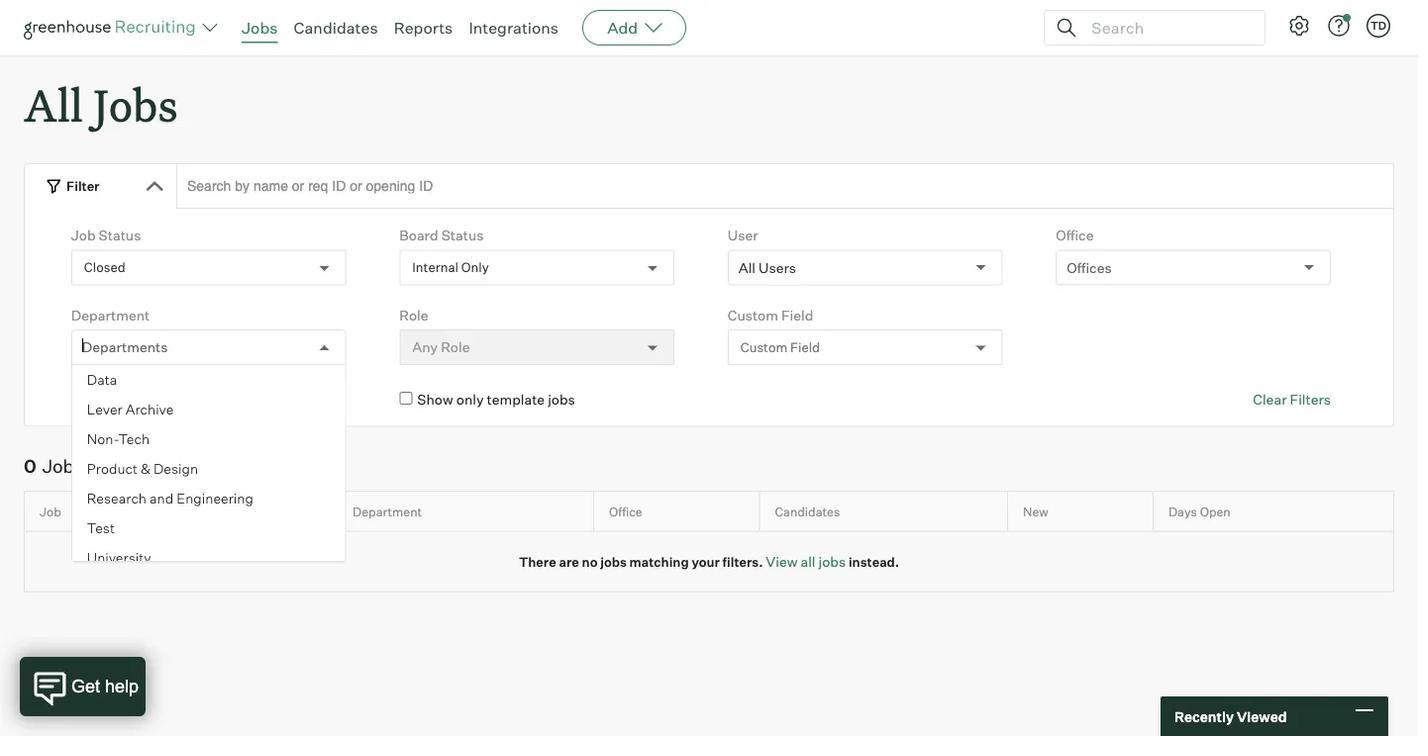 Task type: vqa. For each thing, say whether or not it's contained in the screenshot.
'Search By Name Or Req Id Or Opening Id' TEXT FIELD
yes



Task type: locate. For each thing, give the bounding box(es) containing it.
0 horizontal spatial show
[[89, 391, 125, 409]]

1 status from the left
[[99, 227, 141, 244]]

1 show from the left
[[89, 391, 125, 409]]

td button
[[1363, 10, 1395, 42]]

field
[[781, 307, 814, 324], [791, 340, 820, 356]]

1 vertical spatial job
[[40, 504, 61, 520]]

jobs inside there are no jobs matching your filters. view all jobs instead.
[[600, 554, 627, 570]]

1 horizontal spatial candidates
[[775, 504, 840, 520]]

show for show only jobs i'm following
[[89, 391, 125, 409]]

0 vertical spatial custom
[[728, 307, 778, 324]]

only
[[128, 391, 156, 409], [456, 391, 484, 409]]

office up 'matching'
[[609, 504, 643, 520]]

1 horizontal spatial jobs
[[93, 75, 178, 134]]

filters
[[1290, 391, 1331, 409]]

candidates right jobs link
[[294, 18, 378, 38]]

filter
[[66, 178, 100, 194]]

1 horizontal spatial department
[[353, 504, 422, 520]]

0 horizontal spatial candidates
[[294, 18, 378, 38]]

custom
[[728, 307, 778, 324], [741, 340, 788, 356]]

jobs right no
[[600, 554, 627, 570]]

office up offices
[[1056, 227, 1094, 244]]

jobs
[[242, 18, 278, 38], [93, 75, 178, 134], [42, 456, 83, 478]]

list box containing data
[[72, 366, 345, 574]]

only right lever
[[128, 391, 156, 409]]

template
[[487, 391, 545, 409]]

reports
[[394, 18, 453, 38]]

show down data
[[89, 391, 125, 409]]

0 vertical spatial all
[[24, 75, 83, 134]]

all left users
[[739, 259, 756, 277]]

status up internal only
[[441, 227, 484, 244]]

custom field
[[728, 307, 814, 324], [741, 340, 820, 356]]

candidates
[[294, 18, 378, 38], [775, 504, 840, 520]]

there are no jobs matching your filters. view all jobs instead.
[[519, 553, 900, 571]]

status up closed
[[99, 227, 141, 244]]

all
[[24, 75, 83, 134], [739, 259, 756, 277]]

lever archive
[[87, 401, 174, 419]]

jobs left candidates link on the top
[[242, 18, 278, 38]]

&
[[141, 461, 151, 478]]

1 vertical spatial all
[[739, 259, 756, 277]]

1 horizontal spatial job
[[71, 227, 96, 244]]

1 horizontal spatial status
[[441, 227, 484, 244]]

1 vertical spatial custom field
[[741, 340, 820, 356]]

show right show only template jobs checkbox
[[417, 391, 453, 409]]

status for board status
[[441, 227, 484, 244]]

2 horizontal spatial jobs
[[242, 18, 278, 38]]

1 horizontal spatial show
[[417, 391, 453, 409]]

open
[[1200, 504, 1231, 520]]

req
[[175, 504, 198, 520]]

0 horizontal spatial status
[[99, 227, 141, 244]]

reports link
[[394, 18, 453, 38]]

tech
[[118, 431, 150, 448]]

all for all users
[[739, 259, 756, 277]]

research
[[87, 491, 147, 508]]

1 vertical spatial jobs
[[93, 75, 178, 134]]

2 status from the left
[[441, 227, 484, 244]]

1 horizontal spatial only
[[456, 391, 484, 409]]

are
[[559, 554, 579, 570]]

0 horizontal spatial department
[[71, 307, 150, 324]]

clear filters link
[[1253, 390, 1331, 410]]

lever
[[87, 401, 123, 419]]

all users
[[739, 259, 797, 277]]

board status
[[400, 227, 484, 244]]

2 vertical spatial jobs
[[42, 456, 83, 478]]

td
[[1371, 19, 1387, 32]]

all up filter
[[24, 75, 83, 134]]

new
[[1023, 504, 1049, 520]]

only
[[461, 260, 489, 276]]

1 vertical spatial candidates
[[775, 504, 840, 520]]

0 horizontal spatial jobs
[[42, 456, 83, 478]]

1 horizontal spatial all
[[739, 259, 756, 277]]

custom field down users
[[741, 340, 820, 356]]

matching
[[630, 554, 689, 570]]

offices
[[1067, 259, 1112, 277]]

product & design option
[[72, 455, 345, 485]]

0 vertical spatial candidates
[[294, 18, 378, 38]]

None field
[[82, 331, 87, 365]]

0
[[24, 456, 36, 478]]

greenhouse recruiting image
[[24, 16, 202, 40]]

1 only from the left
[[128, 391, 156, 409]]

0 horizontal spatial all
[[24, 75, 83, 134]]

1 vertical spatial field
[[791, 340, 820, 356]]

office
[[1056, 227, 1094, 244], [609, 504, 643, 520]]

jobs right 0
[[42, 456, 83, 478]]

role
[[400, 307, 428, 324]]

0 vertical spatial job
[[71, 227, 96, 244]]

0 horizontal spatial only
[[128, 391, 156, 409]]

0 horizontal spatial office
[[609, 504, 643, 520]]

show
[[89, 391, 125, 409], [417, 391, 453, 409]]

job status
[[71, 227, 141, 244]]

0 vertical spatial office
[[1056, 227, 1094, 244]]

1 vertical spatial department
[[353, 504, 422, 520]]

clear
[[1253, 391, 1287, 409]]

jobs down the 'greenhouse recruiting' image
[[93, 75, 178, 134]]

candidates up all
[[775, 504, 840, 520]]

show only template jobs
[[417, 391, 575, 409]]

only for jobs
[[128, 391, 156, 409]]

0 horizontal spatial job
[[40, 504, 61, 520]]

jobs
[[159, 391, 186, 409], [548, 391, 575, 409], [819, 553, 846, 571], [600, 554, 627, 570]]

status
[[99, 227, 141, 244], [441, 227, 484, 244]]

Show only jobs I'm following checkbox
[[71, 392, 84, 405]]

recently
[[1175, 709, 1234, 726]]

job down 0 jobs
[[40, 504, 61, 520]]

2 show from the left
[[417, 391, 453, 409]]

all for all jobs
[[24, 75, 83, 134]]

list box
[[72, 366, 345, 574]]

jobs left i'm
[[159, 391, 186, 409]]

engineering
[[177, 491, 254, 508]]

test
[[87, 520, 115, 538]]

job up closed
[[71, 227, 96, 244]]

department
[[71, 307, 150, 324], [353, 504, 422, 520]]

non-tech
[[87, 431, 150, 448]]

i'm
[[189, 391, 209, 409]]

university option
[[72, 544, 345, 574]]

2 only from the left
[[456, 391, 484, 409]]

job
[[71, 227, 96, 244], [40, 504, 61, 520]]

days open
[[1169, 504, 1231, 520]]

only left template
[[456, 391, 484, 409]]

custom field down all users
[[728, 307, 814, 324]]

and
[[150, 491, 174, 508]]



Task type: describe. For each thing, give the bounding box(es) containing it.
show for show only template jobs
[[417, 391, 453, 409]]

integrations
[[469, 18, 559, 38]]

product & design
[[87, 461, 198, 478]]

1 horizontal spatial office
[[1056, 227, 1094, 244]]

internal only
[[412, 260, 489, 276]]

0 vertical spatial jobs
[[242, 18, 278, 38]]

there
[[519, 554, 556, 570]]

0 jobs
[[24, 456, 83, 478]]

job for job status
[[71, 227, 96, 244]]

view
[[766, 553, 798, 571]]

test option
[[72, 514, 345, 544]]

jobs for 0 jobs
[[42, 456, 83, 478]]

0 vertical spatial department
[[71, 307, 150, 324]]

internal
[[412, 260, 459, 276]]

university
[[87, 550, 151, 567]]

users
[[759, 259, 797, 277]]

integrations link
[[469, 18, 559, 38]]

status for job status
[[99, 227, 141, 244]]

view all jobs link
[[766, 553, 846, 571]]

Search text field
[[1087, 13, 1247, 42]]

closed
[[84, 260, 125, 276]]

all jobs
[[24, 75, 178, 134]]

clear filters
[[1253, 391, 1331, 409]]

data option
[[72, 366, 345, 395]]

product
[[87, 461, 138, 478]]

jobs right all
[[819, 553, 846, 571]]

your
[[692, 554, 720, 570]]

Search by name or req ID or opening ID text field
[[176, 164, 1395, 209]]

add button
[[583, 10, 687, 46]]

add
[[607, 18, 638, 38]]

instead.
[[849, 554, 900, 570]]

req id
[[175, 504, 213, 520]]

job for job
[[40, 504, 61, 520]]

following
[[212, 391, 271, 409]]

departments
[[82, 339, 168, 356]]

show only jobs i'm following
[[89, 391, 271, 409]]

jobs link
[[242, 18, 278, 38]]

1 vertical spatial office
[[609, 504, 643, 520]]

research and engineering
[[87, 491, 254, 508]]

only for template
[[456, 391, 484, 409]]

jobs for all jobs
[[93, 75, 178, 134]]

0 vertical spatial custom field
[[728, 307, 814, 324]]

non-tech option
[[72, 425, 345, 455]]

design
[[154, 461, 198, 478]]

id
[[201, 504, 213, 520]]

0 vertical spatial field
[[781, 307, 814, 324]]

Show only template jobs checkbox
[[400, 392, 412, 405]]

all
[[801, 553, 816, 571]]

configure image
[[1288, 14, 1312, 38]]

recently viewed
[[1175, 709, 1287, 726]]

jobs right template
[[548, 391, 575, 409]]

no
[[582, 554, 598, 570]]

filters.
[[723, 554, 763, 570]]

data
[[87, 372, 117, 389]]

td button
[[1367, 14, 1391, 38]]

candidates link
[[294, 18, 378, 38]]

viewed
[[1237, 709, 1287, 726]]

all users option
[[739, 259, 797, 277]]

research and engineering option
[[72, 485, 345, 514]]

lever archive option
[[72, 395, 345, 425]]

days
[[1169, 504, 1198, 520]]

user
[[728, 227, 758, 244]]

board
[[400, 227, 438, 244]]

archive
[[126, 401, 174, 419]]

1 vertical spatial custom
[[741, 340, 788, 356]]

non-
[[87, 431, 118, 448]]



